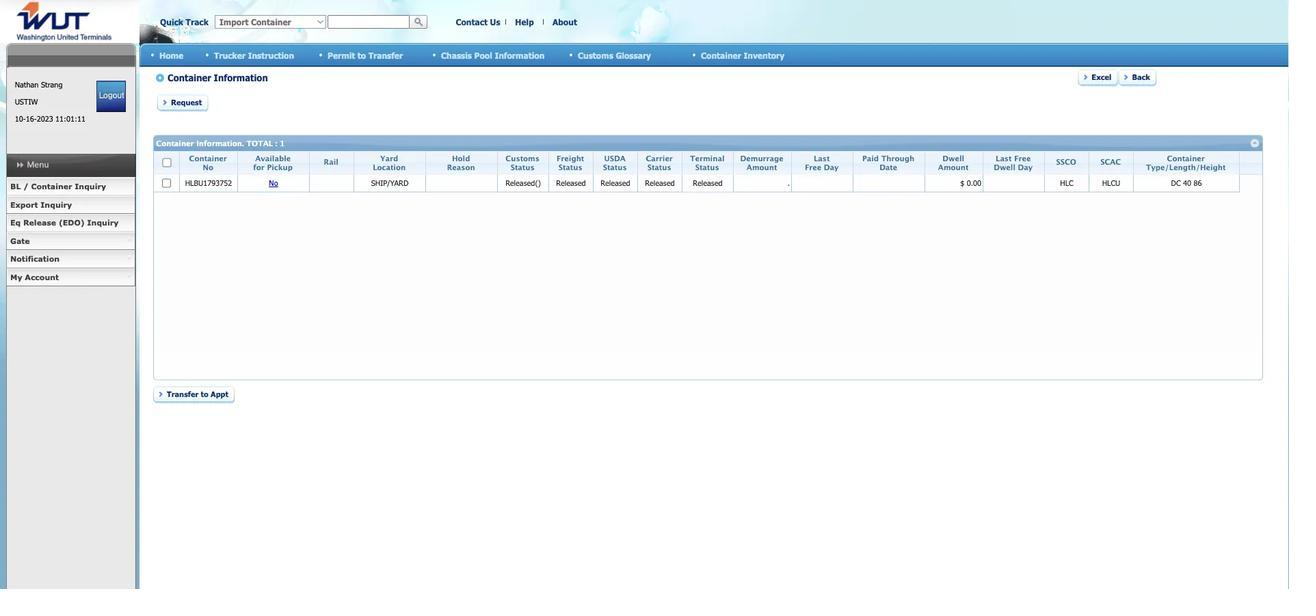 Task type: vqa. For each thing, say whether or not it's contained in the screenshot.
10:27:22
no



Task type: describe. For each thing, give the bounding box(es) containing it.
inventory
[[744, 50, 785, 60]]

quick
[[160, 17, 183, 27]]

my account
[[10, 273, 59, 282]]

bl / container inquiry
[[10, 182, 106, 191]]

instruction
[[248, 50, 294, 60]]

glossary
[[616, 50, 651, 60]]

notification
[[10, 254, 60, 264]]

bl
[[10, 182, 21, 191]]

about link
[[553, 17, 577, 27]]

quick track
[[160, 17, 209, 27]]

11:01:11
[[55, 114, 85, 123]]

ustiw
[[15, 97, 38, 106]]

permit
[[328, 50, 355, 60]]

pool
[[474, 50, 492, 60]]

login image
[[97, 81, 126, 112]]

contact us link
[[456, 17, 500, 27]]

customs glossary
[[578, 50, 651, 60]]

strang
[[41, 80, 63, 89]]

transfer
[[368, 50, 403, 60]]

contact us
[[456, 17, 500, 27]]

nathan strang
[[15, 80, 63, 89]]

help
[[515, 17, 534, 27]]

home
[[159, 50, 183, 60]]

gate link
[[6, 232, 135, 250]]

notification link
[[6, 250, 135, 268]]

1 vertical spatial inquiry
[[41, 200, 72, 209]]

eq
[[10, 218, 21, 227]]

container inventory
[[701, 50, 785, 60]]

2023
[[37, 114, 53, 123]]

bl / container inquiry link
[[6, 178, 135, 196]]

1 vertical spatial container
[[31, 182, 72, 191]]



Task type: locate. For each thing, give the bounding box(es) containing it.
container
[[701, 50, 741, 60], [31, 182, 72, 191]]

my
[[10, 273, 22, 282]]

/
[[23, 182, 29, 191]]

customs
[[578, 50, 613, 60]]

inquiry down bl / container inquiry
[[41, 200, 72, 209]]

(edo)
[[59, 218, 85, 227]]

10-16-2023 11:01:11
[[15, 114, 85, 123]]

contact
[[456, 17, 488, 27]]

inquiry for (edo)
[[87, 218, 119, 227]]

us
[[490, 17, 500, 27]]

inquiry for container
[[75, 182, 106, 191]]

about
[[553, 17, 577, 27]]

help link
[[515, 17, 534, 27]]

inquiry inside 'link'
[[87, 218, 119, 227]]

0 vertical spatial inquiry
[[75, 182, 106, 191]]

inquiry up export inquiry link
[[75, 182, 106, 191]]

nathan
[[15, 80, 39, 89]]

inquiry
[[75, 182, 106, 191], [41, 200, 72, 209], [87, 218, 119, 227]]

trucker
[[214, 50, 246, 60]]

inquiry right (edo)
[[87, 218, 119, 227]]

eq release (edo) inquiry link
[[6, 214, 135, 232]]

0 vertical spatial container
[[701, 50, 741, 60]]

information
[[495, 50, 545, 60]]

None text field
[[328, 15, 410, 29]]

permit to transfer
[[328, 50, 403, 60]]

export
[[10, 200, 38, 209]]

0 horizontal spatial container
[[31, 182, 72, 191]]

gate
[[10, 236, 30, 246]]

release
[[23, 218, 56, 227]]

chassis
[[441, 50, 472, 60]]

container left inventory in the right top of the page
[[701, 50, 741, 60]]

1 horizontal spatial container
[[701, 50, 741, 60]]

16-
[[26, 114, 37, 123]]

2 vertical spatial inquiry
[[87, 218, 119, 227]]

10-
[[15, 114, 26, 123]]

container up export inquiry
[[31, 182, 72, 191]]

chassis pool information
[[441, 50, 545, 60]]

account
[[25, 273, 59, 282]]

trucker instruction
[[214, 50, 294, 60]]

to
[[358, 50, 366, 60]]

export inquiry
[[10, 200, 72, 209]]

export inquiry link
[[6, 196, 135, 214]]

eq release (edo) inquiry
[[10, 218, 119, 227]]

track
[[186, 17, 209, 27]]

my account link
[[6, 268, 135, 287]]



